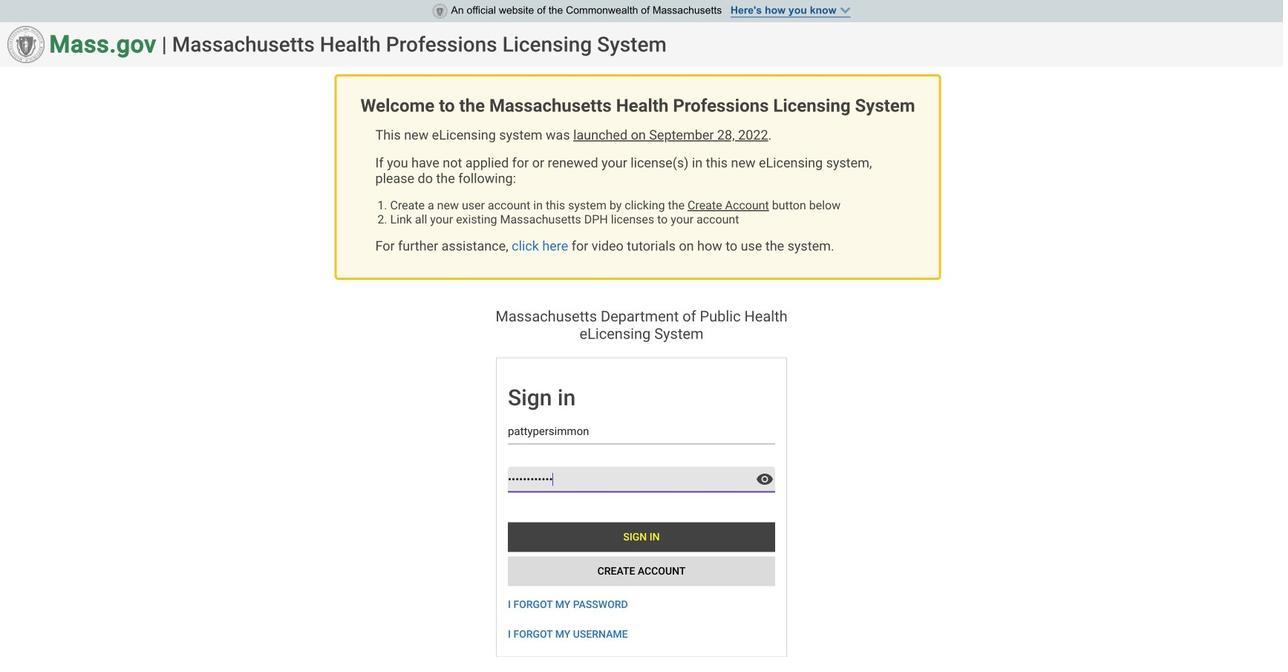Task type: locate. For each thing, give the bounding box(es) containing it.
heading
[[172, 32, 667, 57]]

Password * password field
[[508, 467, 756, 493]]

Username * text field
[[508, 418, 775, 444]]

massachusetts state seal image
[[433, 4, 447, 19]]

footer
[[15, 67, 1268, 308]]

no color image
[[756, 471, 775, 488]]



Task type: describe. For each thing, give the bounding box(es) containing it.
massachusetts state seal image
[[7, 26, 45, 63]]



Task type: vqa. For each thing, say whether or not it's contained in the screenshot.
Massachusetts State Seal image
yes



